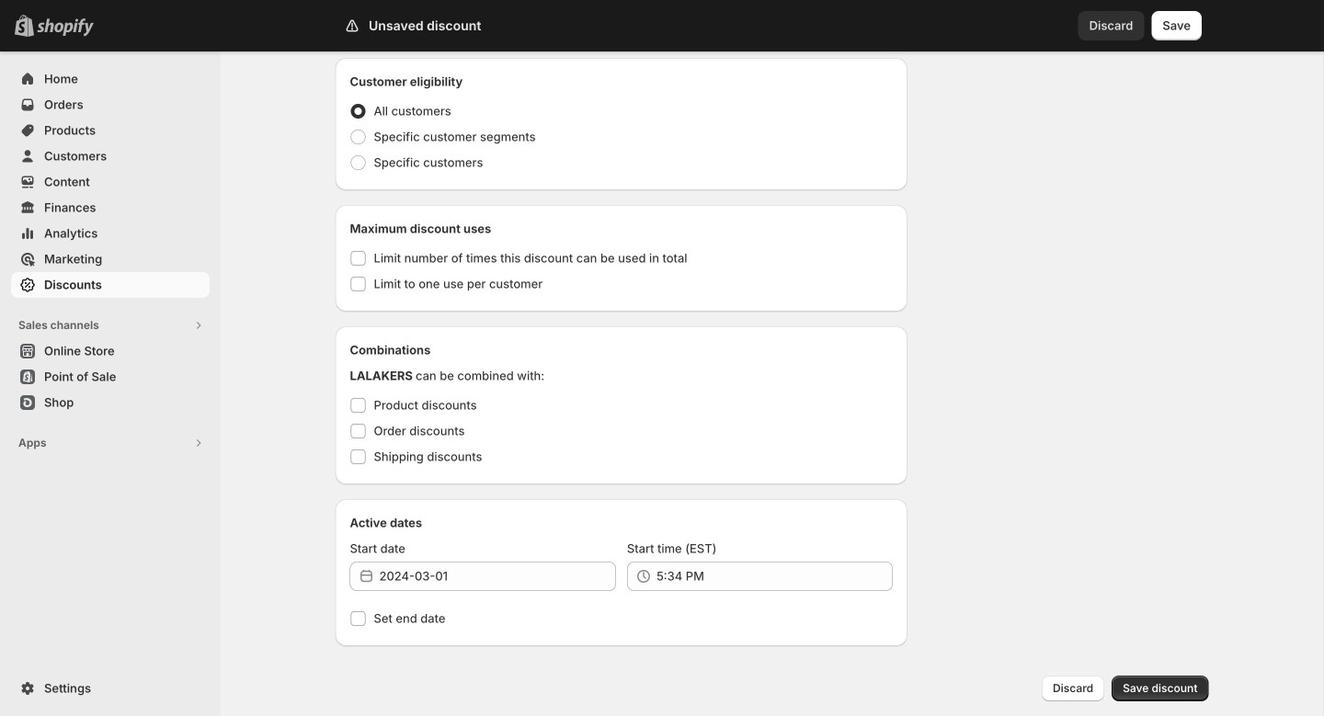 Task type: vqa. For each thing, say whether or not it's contained in the screenshot.
Enter time text field
yes



Task type: describe. For each thing, give the bounding box(es) containing it.
YYYY-MM-DD text field
[[379, 562, 616, 591]]

Enter time text field
[[657, 562, 893, 591]]

shopify image
[[37, 18, 94, 37]]



